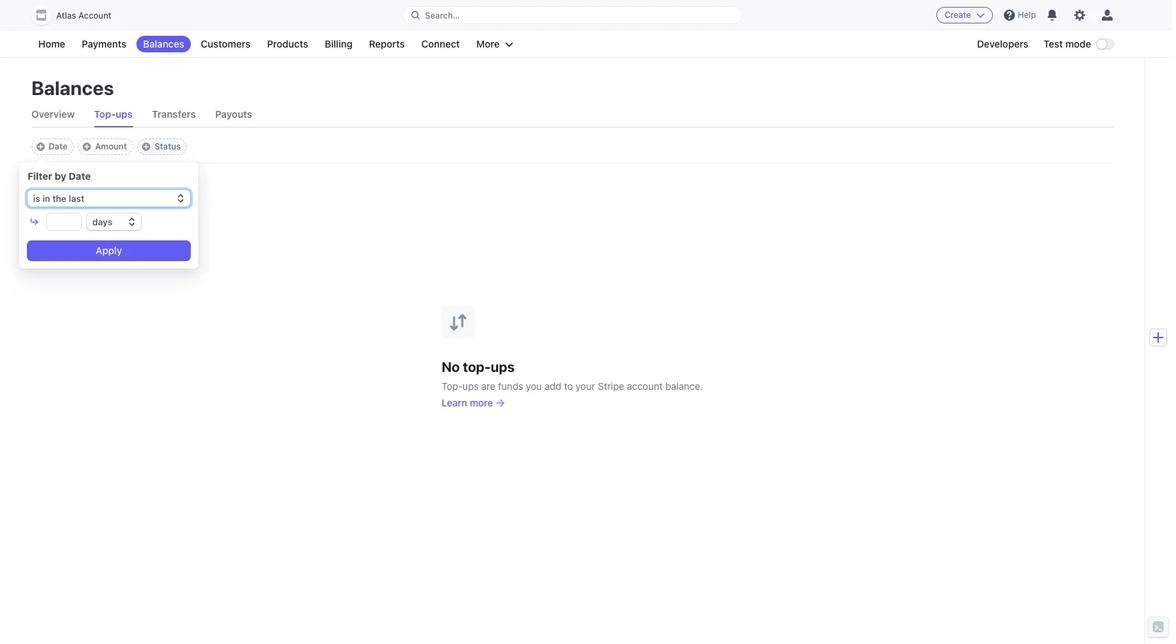 Task type: locate. For each thing, give the bounding box(es) containing it.
payouts
[[215, 108, 252, 120]]

date
[[49, 141, 68, 152], [69, 170, 91, 182]]

stripe
[[598, 380, 625, 392]]

Search… text field
[[403, 7, 742, 24]]

add amount image
[[83, 143, 91, 151]]

0 horizontal spatial top-
[[94, 108, 116, 120]]

1 horizontal spatial ups
[[463, 380, 479, 392]]

0 vertical spatial date
[[49, 141, 68, 152]]

0 horizontal spatial balances
[[31, 77, 114, 99]]

1 horizontal spatial top-
[[442, 380, 463, 392]]

1 vertical spatial ups
[[491, 359, 515, 375]]

ups
[[116, 108, 133, 120], [491, 359, 515, 375], [463, 380, 479, 392]]

ups up the funds
[[491, 359, 515, 375]]

1 vertical spatial date
[[69, 170, 91, 182]]

tab list
[[31, 102, 1114, 128]]

connect
[[422, 38, 460, 50]]

apply
[[96, 245, 122, 256]]

account
[[78, 10, 111, 21]]

top- for top-ups
[[94, 108, 116, 120]]

connect link
[[415, 36, 467, 52]]

1 vertical spatial top-
[[442, 380, 463, 392]]

0 vertical spatial top-
[[94, 108, 116, 120]]

top-ups
[[94, 108, 133, 120]]

no top-ups
[[442, 359, 515, 375]]

are
[[482, 380, 496, 392]]

2 vertical spatial ups
[[463, 380, 479, 392]]

home link
[[31, 36, 72, 52]]

toolbar
[[31, 139, 187, 155]]

toolbar containing date
[[31, 139, 187, 155]]

0 horizontal spatial date
[[49, 141, 68, 152]]

learn more
[[442, 397, 493, 408]]

balances up overview
[[31, 77, 114, 99]]

date right by
[[69, 170, 91, 182]]

1 horizontal spatial date
[[69, 170, 91, 182]]

transfers link
[[152, 102, 196, 127]]

0 vertical spatial balances
[[143, 38, 184, 50]]

atlas
[[56, 10, 76, 21]]

None number field
[[47, 214, 81, 230]]

home
[[38, 38, 65, 50]]

top-
[[94, 108, 116, 120], [442, 380, 463, 392]]

1 vertical spatial balances
[[31, 77, 114, 99]]

no
[[442, 359, 460, 375]]

top- up the learn
[[442, 380, 463, 392]]

atlas account button
[[31, 6, 125, 25]]

balances
[[143, 38, 184, 50], [31, 77, 114, 99]]

date right add date 'icon'
[[49, 141, 68, 152]]

overview link
[[31, 102, 75, 127]]

2 horizontal spatial ups
[[491, 359, 515, 375]]

0 vertical spatial ups
[[116, 108, 133, 120]]

ups up learn more
[[463, 380, 479, 392]]

test
[[1044, 38, 1063, 50]]

help button
[[999, 4, 1042, 26]]

top- up amount
[[94, 108, 116, 120]]

billing
[[325, 38, 353, 50]]

top-
[[463, 359, 491, 375]]

account
[[627, 380, 663, 392]]

ups up amount
[[116, 108, 133, 120]]

top- inside tab list
[[94, 108, 116, 120]]

payments link
[[75, 36, 133, 52]]

amount
[[95, 141, 127, 152]]

by
[[55, 170, 66, 182]]

filter
[[28, 170, 52, 182]]

search…
[[425, 10, 460, 20]]

apply button
[[28, 241, 190, 261]]

0 horizontal spatial ups
[[116, 108, 133, 120]]

Search… search field
[[403, 7, 742, 24]]

tab list containing overview
[[31, 102, 1114, 128]]

balances right payments
[[143, 38, 184, 50]]



Task type: describe. For each thing, give the bounding box(es) containing it.
create
[[945, 10, 972, 20]]

developers link
[[971, 36, 1036, 52]]

atlas account
[[56, 10, 111, 21]]

more button
[[470, 36, 521, 52]]

balances link
[[136, 36, 191, 52]]

ups for top-ups are funds you add to your stripe account balance.
[[463, 380, 479, 392]]

create button
[[937, 7, 994, 23]]

developers
[[978, 38, 1029, 50]]

payouts link
[[215, 102, 252, 127]]

to
[[564, 380, 573, 392]]

products link
[[260, 36, 315, 52]]

top-ups are funds you add to your stripe account balance.
[[442, 380, 703, 392]]

customers link
[[194, 36, 257, 52]]

ups for top-ups
[[116, 108, 133, 120]]

funds
[[498, 380, 523, 392]]

learn more link
[[442, 396, 504, 410]]

more
[[477, 38, 500, 50]]

more
[[470, 397, 493, 408]]

add status image
[[142, 143, 150, 151]]

customers
[[201, 38, 251, 50]]

you
[[526, 380, 542, 392]]

1 horizontal spatial balances
[[143, 38, 184, 50]]

test mode
[[1044, 38, 1092, 50]]

payments
[[82, 38, 127, 50]]

billing link
[[318, 36, 360, 52]]

transfers
[[152, 108, 196, 120]]

add
[[545, 380, 562, 392]]

top-ups link
[[94, 102, 133, 127]]

help
[[1018, 10, 1036, 20]]

filter by date
[[28, 170, 91, 182]]

balance.
[[666, 380, 703, 392]]

reports link
[[362, 36, 412, 52]]

reports
[[369, 38, 405, 50]]

overview
[[31, 108, 75, 120]]

learn
[[442, 397, 467, 408]]

top- for top-ups are funds you add to your stripe account balance.
[[442, 380, 463, 392]]

products
[[267, 38, 308, 50]]

mode
[[1066, 38, 1092, 50]]

notifications image
[[1047, 10, 1059, 21]]

status
[[155, 141, 181, 152]]

your
[[576, 380, 595, 392]]

add date image
[[36, 143, 44, 151]]



Task type: vqa. For each thing, say whether or not it's contained in the screenshot.
Remaining
no



